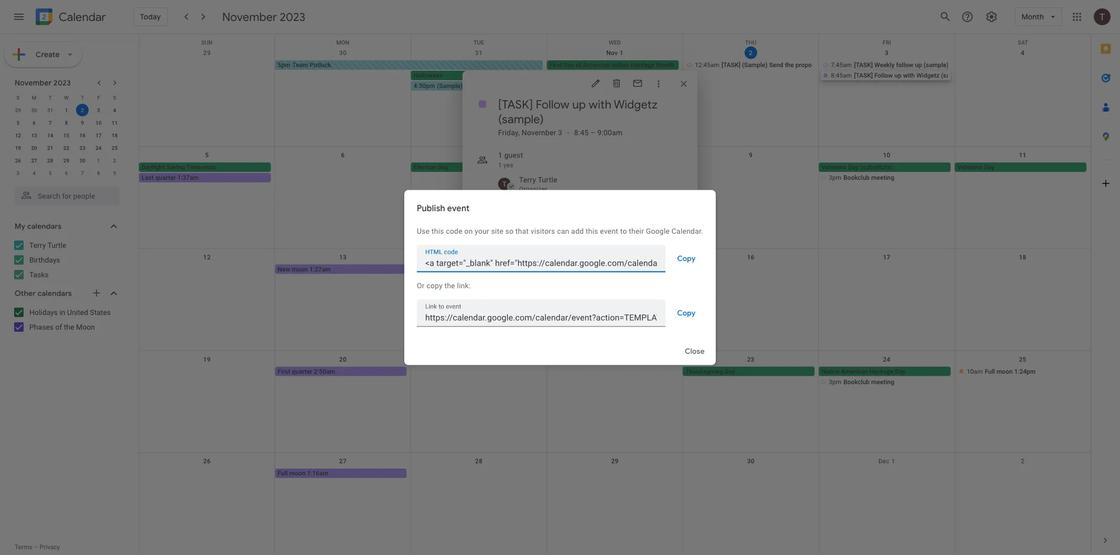Task type: locate. For each thing, give the bounding box(es) containing it.
1 vertical spatial meeting
[[871, 378, 894, 386]]

full right 10am
[[985, 368, 995, 375]]

thu
[[745, 39, 757, 46]]

2 horizontal spatial terry
[[519, 175, 536, 184]]

0 horizontal spatial 27
[[31, 157, 37, 164]]

11 inside row group
[[112, 120, 118, 126]]

follow inside [task] follow up with widgetz (sample) friday, november 3 ⋅ 8:45 – 9:00am
[[536, 97, 570, 112]]

event up code
[[447, 203, 470, 214]]

copy button down calendar.
[[670, 246, 703, 271]]

2023 up w
[[54, 78, 71, 88]]

heritage right native
[[870, 368, 894, 375]]

2 horizontal spatial turtle
[[538, 175, 557, 184]]

bookclub
[[844, 174, 870, 181], [844, 378, 870, 386]]

event
[[447, 203, 470, 214], [600, 227, 618, 236]]

1 vertical spatial 18
[[1019, 254, 1027, 261]]

14 up 21
[[47, 132, 53, 138]]

19 element
[[12, 142, 24, 154]]

2 horizontal spatial up
[[915, 61, 922, 69]]

16 inside november 2023 grid
[[79, 132, 85, 138]]

of inside other calendars list
[[55, 323, 62, 331]]

0 vertical spatial (sample)
[[924, 61, 949, 69]]

1 vertical spatial 13
[[339, 254, 347, 261]]

row containing 29
[[10, 104, 123, 116]]

first day of american indian heritage month button
[[547, 60, 679, 70]]

row containing sun
[[139, 34, 1091, 46]]

3 inside 'grid'
[[885, 49, 889, 57]]

2 horizontal spatial november
[[522, 128, 556, 137]]

maybe
[[637, 263, 657, 271]]

0 horizontal spatial 9
[[81, 120, 84, 126]]

[task] right 12:45am at right
[[722, 61, 741, 69]]

3pm for native
[[829, 378, 842, 386]]

4 for nov 1
[[1021, 49, 1025, 57]]

5 down 28 element at the left
[[49, 170, 52, 176]]

heritage
[[631, 61, 655, 69], [870, 368, 894, 375]]

6 for sun
[[341, 151, 345, 159]]

november 2023 up m
[[15, 78, 71, 88]]

25 inside november 2023 grid
[[112, 145, 118, 151]]

december 9 element
[[108, 167, 121, 179]]

s up october 29 element
[[16, 94, 20, 101]]

1 veterans from the left
[[822, 164, 847, 171]]

2023 up team on the top of the page
[[280, 9, 305, 24]]

(sample) inside [task] follow up with widgetz (sample) friday, november 3 ⋅ 8:45 – 9:00am
[[498, 112, 544, 126]]

0 horizontal spatial t
[[49, 94, 52, 101]]

11 up 18 element
[[112, 120, 118, 126]]

maybe button
[[630, 260, 663, 274]]

nov
[[606, 49, 618, 57]]

17 element
[[92, 129, 105, 142]]

2 vertical spatial 7
[[81, 170, 84, 176]]

terry up 'organizer'
[[519, 175, 536, 184]]

27 for 1
[[31, 157, 37, 164]]

10 inside november 2023 grid
[[96, 120, 102, 126]]

20
[[31, 145, 37, 151], [339, 356, 347, 363]]

0 horizontal spatial 10
[[96, 120, 102, 126]]

calendar element
[[34, 6, 106, 29]]

0 horizontal spatial 14
[[47, 132, 53, 138]]

[task] follow up with widgetz (sample) friday, november 3 ⋅ 8:45 – 9:00am
[[498, 97, 658, 137]]

day
[[564, 61, 574, 69], [438, 164, 448, 171], [848, 164, 859, 171], [984, 164, 995, 171], [725, 368, 735, 375], [895, 368, 906, 375]]

[task] right the 1:45pm
[[582, 72, 601, 79]]

1 vertical spatial event
[[600, 227, 618, 236]]

my calendars list
[[2, 237, 130, 283]]

16 element
[[76, 129, 89, 142]]

3pm bookclub meeting down veterans day (substitute)
[[829, 174, 894, 181]]

calendars inside dropdown button
[[38, 289, 72, 298]]

quarter
[[155, 174, 176, 181], [292, 368, 312, 375]]

27
[[31, 157, 37, 164], [339, 458, 347, 465]]

1 horizontal spatial s
[[113, 94, 116, 101]]

row
[[139, 34, 1091, 46], [139, 45, 1091, 147], [10, 91, 123, 104], [10, 104, 123, 116], [10, 116, 123, 129], [10, 129, 123, 142], [10, 142, 123, 154], [139, 147, 1091, 249], [10, 154, 123, 167], [10, 167, 123, 179], [139, 249, 1091, 351], [139, 351, 1091, 453], [139, 453, 1091, 555]]

1 this from the left
[[432, 227, 444, 236]]

1 vertical spatial copy
[[677, 309, 696, 318]]

quarter left 2:50am
[[292, 368, 312, 375]]

2 vertical spatial 4
[[33, 170, 36, 176]]

1 3pm bookclub meeting from the top
[[829, 174, 894, 181]]

0 horizontal spatial with
[[589, 97, 612, 112]]

heritage up email event details "icon"
[[631, 61, 655, 69]]

of up the 1:45pm
[[576, 61, 582, 69]]

24 up december 1 element
[[96, 145, 102, 151]]

the down holidays in united states
[[64, 323, 74, 331]]

email event details image
[[633, 78, 643, 89]]

2 t from the left
[[81, 94, 84, 101]]

on
[[464, 227, 473, 236]]

0 vertical spatial 18
[[112, 132, 118, 138]]

the inside list
[[64, 323, 74, 331]]

1 left guest
[[498, 151, 502, 159]]

8:45am
[[831, 72, 852, 79]]

bookclub for day
[[844, 174, 870, 181]]

3pm bookclub meeting down the native american heritage day
[[829, 378, 894, 386]]

moon for 15
[[292, 266, 308, 273]]

[task] inside [task] follow up with widgetz (sample) friday, november 3 ⋅ 8:45 – 9:00am
[[498, 97, 533, 112]]

26 for dec 1
[[203, 458, 211, 465]]

1 meeting from the top
[[871, 174, 894, 181]]

0 horizontal spatial 25
[[112, 145, 118, 151]]

27 up the full moon 1:16am button on the left
[[339, 458, 347, 465]]

moon for 29
[[289, 470, 305, 477]]

in
[[60, 308, 65, 317]]

2 3pm bookclub meeting from the top
[[829, 378, 894, 386]]

5 up 12 element
[[17, 120, 20, 126]]

-
[[489, 82, 491, 90]]

cell containing veterans day (substitute)
[[819, 162, 955, 183]]

1:45pm
[[559, 72, 580, 79]]

new moon 1:27am button
[[275, 265, 407, 274]]

23 inside 'grid'
[[747, 356, 755, 363]]

0 horizontal spatial 20
[[31, 145, 37, 151]]

(sample) for up
[[924, 61, 949, 69]]

calendars up in
[[38, 289, 72, 298]]

1 horizontal spatial event
[[600, 227, 618, 236]]

phases of the moon
[[29, 323, 95, 331]]

terry turtle inside my calendars list
[[29, 241, 66, 250]]

terry turtle, attending, organizer tree item
[[484, 173, 698, 195]]

full left 1:16am
[[278, 470, 288, 477]]

31 inside "element"
[[47, 107, 53, 113]]

7 inside 'grid'
[[477, 151, 481, 159]]

first inside 'button'
[[278, 368, 290, 375]]

united
[[67, 308, 88, 317]]

row group
[[10, 104, 123, 179]]

0 vertical spatial 31
[[475, 49, 483, 57]]

1 vertical spatial 24
[[883, 356, 891, 363]]

event left to
[[600, 227, 618, 236]]

1 vertical spatial 26
[[203, 458, 211, 465]]

2 horizontal spatial 6
[[341, 151, 345, 159]]

the right email event details "icon"
[[646, 72, 655, 79]]

calendar
[[59, 10, 106, 24]]

other calendars
[[15, 289, 72, 298]]

14 inside 'grid'
[[475, 254, 483, 261]]

tab list
[[1091, 34, 1120, 526]]

1 vertical spatial 25
[[1019, 356, 1027, 363]]

moon left '1:24pm'
[[997, 368, 1013, 375]]

20 up 27 element
[[31, 145, 37, 151]]

1 bookclub from the top
[[844, 174, 870, 181]]

3 down 26 'element'
[[17, 170, 20, 176]]

4 inside 'grid'
[[1021, 49, 1025, 57]]

november inside [task] follow up with widgetz (sample) friday, november 3 ⋅ 8:45 – 9:00am
[[522, 128, 556, 137]]

send left proposal
[[769, 61, 784, 69]]

friday,
[[498, 128, 520, 137]]

american inside the first day of american indian heritage month button
[[583, 61, 610, 69]]

up down deal
[[572, 97, 586, 112]]

11 for sun
[[1019, 151, 1027, 159]]

terry inside my calendars list
[[29, 241, 46, 250]]

terry left that
[[498, 233, 515, 241]]

0 vertical spatial 16
[[79, 132, 85, 138]]

0 horizontal spatial 15
[[63, 132, 69, 138]]

with inside cell
[[903, 72, 915, 79]]

no button
[[600, 260, 626, 274]]

[task] left weekly
[[854, 61, 873, 69]]

20 inside grid
[[31, 145, 37, 151]]

s
[[16, 94, 20, 101], [113, 94, 116, 101]]

7 up election day button
[[477, 151, 481, 159]]

thanksgiving
[[686, 368, 723, 375]]

1 horizontal spatial t
[[81, 94, 84, 101]]

3pm bookclub meeting for american
[[829, 378, 894, 386]]

2 horizontal spatial 5
[[205, 151, 209, 159]]

google
[[646, 227, 670, 236]]

(sample) down thu
[[742, 61, 768, 69]]

0 vertical spatial 13
[[31, 132, 37, 138]]

25 down 18 element
[[112, 145, 118, 151]]

american
[[583, 61, 610, 69], [841, 368, 868, 375]]

1 horizontal spatial 24
[[883, 356, 891, 363]]

18 element
[[108, 129, 121, 142]]

1 vertical spatial 8
[[97, 170, 100, 176]]

with down follow
[[903, 72, 915, 79]]

1 vertical spatial 28
[[475, 458, 483, 465]]

15 up no
[[611, 254, 619, 261]]

1 vertical spatial 7
[[477, 151, 481, 159]]

1 vertical spatial 15
[[611, 254, 619, 261]]

0 vertical spatial 15
[[63, 132, 69, 138]]

calendars
[[27, 222, 62, 231], [38, 289, 72, 298]]

[task] down discussion
[[498, 97, 533, 112]]

this right the "use"
[[432, 227, 444, 236]]

moon left 1:16am
[[289, 470, 305, 477]]

cell containing 7:45am
[[819, 60, 966, 92]]

1 horizontal spatial 26
[[203, 458, 211, 465]]

1 3pm from the top
[[829, 174, 842, 181]]

1 vertical spatial 11
[[1019, 151, 1027, 159]]

the inside "5pm team potluck halloween 4:30pm (sample) meeting - final discussion about the deal"
[[556, 82, 565, 90]]

1 horizontal spatial follow
[[875, 72, 893, 79]]

widgetz down 7:45am [task] weekly follow up (sample)
[[917, 72, 940, 79]]

0 horizontal spatial 11
[[112, 120, 118, 126]]

1 vertical spatial 17
[[883, 254, 891, 261]]

of down in
[[55, 323, 62, 331]]

2 3pm from the top
[[829, 378, 842, 386]]

31 down tue
[[475, 49, 483, 57]]

publish event
[[417, 203, 470, 214]]

6 for november 2023
[[33, 120, 36, 126]]

[task] right "8:45am"
[[854, 72, 873, 79]]

0 vertical spatial moon
[[292, 266, 308, 273]]

0 horizontal spatial up
[[572, 97, 586, 112]]

meeting for (substitute)
[[871, 174, 894, 181]]

1 vertical spatial 10
[[883, 151, 891, 159]]

1 vertical spatial 12
[[203, 254, 211, 261]]

5 for november 2023
[[17, 120, 20, 126]]

2 cell
[[74, 104, 91, 116]]

2023
[[280, 9, 305, 24], [54, 78, 71, 88]]

grid
[[138, 34, 1091, 555]]

7
[[49, 120, 52, 126], [477, 151, 481, 159], [81, 170, 84, 176]]

october 31 element
[[44, 104, 57, 116]]

[task] for [task] weekly follow up (sample)
[[854, 61, 873, 69]]

11 up veterans day button
[[1019, 151, 1027, 159]]

8 up 15 element
[[65, 120, 68, 126]]

[task] follow up with widgetz (sample) heading
[[498, 97, 658, 126]]

– inside [task] follow up with widgetz (sample) friday, november 3 ⋅ 8:45 – 9:00am
[[591, 128, 596, 137]]

turtle up 'organizer'
[[538, 175, 557, 184]]

calendars inside dropdown button
[[27, 222, 62, 231]]

0 horizontal spatial 24
[[96, 145, 102, 151]]

0 vertical spatial 27
[[31, 157, 37, 164]]

1 horizontal spatial 31
[[475, 49, 483, 57]]

1 vertical spatial 2023
[[54, 78, 71, 88]]

1:37am
[[177, 174, 199, 181]]

november 2023 up the 5pm
[[222, 9, 305, 24]]

cell containing halloween
[[411, 60, 683, 92]]

(sample) down halloween
[[437, 82, 463, 90]]

terry turtle up birthdays
[[29, 241, 66, 250]]

2 bookclub from the top
[[844, 378, 870, 386]]

20 up first quarter 2:50am 'button' at bottom
[[339, 356, 347, 363]]

follow down about
[[536, 97, 570, 112]]

daylight saving time ends last quarter 1:37am
[[142, 164, 216, 181]]

first quarter 2:50am button
[[275, 367, 407, 376]]

0 horizontal spatial 26
[[15, 157, 21, 164]]

23 inside row group
[[79, 145, 85, 151]]

13 up new moon 1:27am button
[[339, 254, 347, 261]]

– right 8:45
[[591, 128, 596, 137]]

up right follow
[[915, 61, 922, 69]]

1 vertical spatial full
[[278, 470, 288, 477]]

0 vertical spatial 10
[[96, 120, 102, 126]]

terry up birthdays
[[29, 241, 46, 250]]

the left deal
[[556, 82, 565, 90]]

11
[[112, 120, 118, 126], [1019, 151, 1027, 159]]

3 up 10 element
[[97, 107, 100, 113]]

26 inside 'grid'
[[203, 458, 211, 465]]

3pm
[[829, 174, 842, 181], [829, 378, 842, 386]]

0 horizontal spatial 23
[[79, 145, 85, 151]]

27 down 20 element
[[31, 157, 37, 164]]

3 down fri
[[885, 49, 889, 57]]

0 horizontal spatial 4
[[33, 170, 36, 176]]

1 horizontal spatial 23
[[747, 356, 755, 363]]

28 inside 'grid'
[[475, 458, 483, 465]]

full inside button
[[278, 470, 288, 477]]

with down delete event image
[[589, 97, 612, 112]]

my calendars
[[15, 222, 62, 231]]

meeting down native american heritage day button
[[871, 378, 894, 386]]

8 down december 1 element
[[97, 170, 100, 176]]

meeting for heritage
[[871, 378, 894, 386]]

follow inside 'grid'
[[875, 72, 893, 79]]

day for election day
[[438, 164, 448, 171]]

27 inside november 2023 grid
[[31, 157, 37, 164]]

14
[[47, 132, 53, 138], [475, 254, 483, 261]]

first inside button
[[550, 61, 562, 69]]

11 for november 2023
[[112, 120, 118, 126]]

11 inside 'grid'
[[1019, 151, 1027, 159]]

28 inside row group
[[47, 157, 53, 164]]

bookclub down the native american heritage day
[[844, 378, 870, 386]]

0 vertical spatial with
[[903, 72, 915, 79]]

up down follow
[[895, 72, 902, 79]]

calendar heading
[[57, 10, 106, 24]]

7 down october 31 "element"
[[49, 120, 52, 126]]

2 veterans from the left
[[958, 164, 983, 171]]

7 inside row
[[81, 170, 84, 176]]

0 vertical spatial 3pm
[[829, 174, 842, 181]]

dec
[[879, 458, 890, 465]]

with inside [task] follow up with widgetz (sample) friday, november 3 ⋅ 8:45 – 9:00am
[[589, 97, 612, 112]]

0 horizontal spatial (sample)
[[437, 82, 463, 90]]

17
[[96, 132, 102, 138], [883, 254, 891, 261]]

discussion
[[506, 82, 537, 90]]

1 left yes
[[498, 162, 502, 169]]

2 s from the left
[[113, 94, 116, 101]]

15 inside row group
[[63, 132, 69, 138]]

with
[[903, 72, 915, 79], [589, 97, 612, 112]]

14 element
[[44, 129, 57, 142]]

2 vertical spatial (sample)
[[437, 82, 463, 90]]

0 vertical spatial 23
[[79, 145, 85, 151]]

2 horizontal spatial 4
[[1021, 49, 1025, 57]]

5 inside 'grid'
[[205, 151, 209, 159]]

send right delete event image
[[630, 72, 644, 79]]

copy down calendar.
[[677, 254, 696, 264]]

t up october 31 "element"
[[49, 94, 52, 101]]

None text field
[[425, 256, 657, 271], [425, 310, 657, 325], [425, 256, 657, 271], [425, 310, 657, 325]]

heritage inside button
[[631, 61, 655, 69]]

9
[[81, 120, 84, 126], [749, 151, 753, 159], [113, 170, 116, 176]]

election day button
[[411, 162, 543, 172]]

1 horizontal spatial 9
[[113, 170, 116, 176]]

tasks
[[29, 270, 49, 279]]

new
[[278, 266, 290, 273]]

24 up native american heritage day button
[[883, 356, 891, 363]]

31 for nov 1
[[475, 49, 483, 57]]

0 horizontal spatial november 2023
[[15, 78, 71, 88]]

3pm for veterans
[[829, 174, 842, 181]]

0 horizontal spatial first
[[278, 368, 290, 375]]

daylight saving time ends button
[[139, 162, 271, 172]]

2 copy button from the top
[[670, 301, 703, 326]]

15 inside 'grid'
[[611, 254, 619, 261]]

0 vertical spatial calendars
[[27, 222, 62, 231]]

other calendars button
[[2, 285, 130, 302]]

⋅
[[567, 128, 570, 137]]

0 vertical spatial 4
[[1021, 49, 1025, 57]]

1 copy from the top
[[677, 254, 696, 264]]

privacy link
[[40, 544, 60, 551]]

quarter down saving
[[155, 174, 176, 181]]

0 vertical spatial november 2023
[[222, 9, 305, 24]]

0 horizontal spatial s
[[16, 94, 20, 101]]

bookclub down veterans day (substitute)
[[844, 174, 870, 181]]

14 up going?
[[475, 254, 483, 261]]

4 down 27 element
[[33, 170, 36, 176]]

the left link:
[[445, 282, 455, 290]]

5 up daylight saving time ends 'button'
[[205, 151, 209, 159]]

29 element
[[60, 154, 73, 167]]

send for proposal
[[769, 61, 784, 69]]

veterans inside cell
[[822, 164, 847, 171]]

19 inside row group
[[15, 145, 21, 151]]

follow down weekly
[[875, 72, 893, 79]]

1 t from the left
[[49, 94, 52, 101]]

17 inside 'grid'
[[883, 254, 891, 261]]

1 right nov
[[620, 49, 623, 57]]

veterans day (substitute) button
[[819, 162, 951, 172]]

7 down the 30 element
[[81, 170, 84, 176]]

0 vertical spatial meeting
[[871, 174, 894, 181]]

1 vertical spatial 3pm
[[829, 378, 842, 386]]

veterans day (substitute)
[[822, 164, 893, 171]]

t up '2' cell
[[81, 94, 84, 101]]

6 inside 'grid'
[[341, 151, 345, 159]]

row containing 3
[[10, 167, 123, 179]]

13 element
[[28, 129, 40, 142]]

4 down sat
[[1021, 49, 1025, 57]]

26
[[15, 157, 21, 164], [203, 458, 211, 465]]

meeting
[[464, 82, 487, 90]]

0 horizontal spatial 16
[[79, 132, 85, 138]]

1 vertical spatial american
[[841, 368, 868, 375]]

0 vertical spatial follow
[[875, 72, 893, 79]]

0 vertical spatial 14
[[47, 132, 53, 138]]

this right add
[[586, 227, 598, 236]]

november 2023 grid
[[10, 91, 123, 179]]

2 this from the left
[[586, 227, 598, 236]]

0 vertical spatial 24
[[96, 145, 102, 151]]

1 vertical spatial 27
[[339, 458, 347, 465]]

None search field
[[0, 183, 130, 206]]

quarter inside daylight saving time ends last quarter 1:37am
[[155, 174, 176, 181]]

turtle right so
[[517, 233, 536, 241]]

1 horizontal spatial send
[[769, 61, 784, 69]]

fri
[[883, 39, 891, 46]]

30
[[339, 49, 347, 57], [31, 107, 37, 113], [79, 157, 85, 164], [747, 458, 755, 465]]

31 for 1
[[47, 107, 53, 113]]

8
[[65, 120, 68, 126], [97, 170, 100, 176]]

4 up 11 element
[[113, 107, 116, 113]]

1 vertical spatial bookclub
[[844, 378, 870, 386]]

1 vertical spatial 3pm bookclub meeting
[[829, 378, 894, 386]]

terms link
[[15, 544, 32, 551]]

1 horizontal spatial (sample)
[[603, 72, 628, 79]]

s right f in the top left of the page
[[113, 94, 116, 101]]

2 meeting from the top
[[871, 378, 894, 386]]

december 4 element
[[28, 167, 40, 179]]

10 up 17 "element" at the left top of page
[[96, 120, 102, 126]]

quarter inside 'button'
[[292, 368, 312, 375]]

1 vertical spatial 19
[[203, 356, 211, 363]]

0 horizontal spatial 13
[[31, 132, 37, 138]]

copy up close
[[677, 309, 696, 318]]

(sample) for widgetz
[[498, 112, 544, 126]]

last
[[142, 174, 154, 181]]

or copy the link:
[[417, 282, 471, 290]]

1 vertical spatial calendars
[[38, 289, 72, 298]]

up
[[915, 61, 922, 69], [895, 72, 902, 79], [572, 97, 586, 112]]

26 inside 'element'
[[15, 157, 21, 164]]

24 element
[[92, 142, 105, 154]]

1 horizontal spatial november
[[222, 9, 277, 24]]

december 8 element
[[92, 167, 105, 179]]

13 inside november 2023 grid
[[31, 132, 37, 138]]

use this code on your site so that visitors can add this event to their google calendar.
[[417, 227, 703, 236]]

10 element
[[92, 116, 105, 129]]

american right native
[[841, 368, 868, 375]]

1 horizontal spatial veterans
[[958, 164, 983, 171]]

13 up 20 element
[[31, 132, 37, 138]]

0 horizontal spatial 8
[[65, 120, 68, 126]]

16
[[79, 132, 85, 138], [747, 254, 755, 261]]

1 vertical spatial –
[[34, 544, 38, 551]]

3 left ⋅
[[558, 128, 562, 137]]

first
[[550, 61, 562, 69], [278, 368, 290, 375]]

– right terms link in the left of the page
[[34, 544, 38, 551]]

1 down w
[[65, 107, 68, 113]]

0 vertical spatial 25
[[112, 145, 118, 151]]

row group containing 29
[[10, 104, 123, 179]]

15 element
[[60, 129, 73, 142]]

2 horizontal spatial 7
[[477, 151, 481, 159]]

holidays in united states
[[29, 308, 111, 317]]

18 inside row group
[[112, 132, 118, 138]]

cell
[[139, 60, 275, 92], [411, 60, 683, 92], [547, 60, 693, 92], [819, 60, 966, 92], [955, 60, 1091, 92], [139, 162, 275, 183], [275, 162, 411, 183], [547, 162, 683, 183], [683, 162, 819, 183], [819, 162, 955, 183], [139, 265, 275, 275], [411, 265, 547, 275], [547, 265, 683, 275], [683, 265, 819, 275], [819, 265, 955, 275], [955, 265, 1091, 275], [139, 367, 275, 388], [411, 367, 547, 388], [547, 367, 683, 388], [819, 367, 955, 388], [139, 469, 275, 479], [411, 469, 547, 479], [547, 469, 683, 479], [683, 469, 819, 479], [819, 469, 955, 479], [955, 469, 1091, 479]]

copy button up close
[[670, 301, 703, 326]]

13
[[31, 132, 37, 138], [339, 254, 347, 261]]

tue
[[474, 39, 484, 46]]

first up the 1:45pm
[[550, 61, 562, 69]]

3pm down native
[[829, 378, 842, 386]]

my
[[15, 222, 25, 231]]



Task type: vqa. For each thing, say whether or not it's contained in the screenshot.


Task type: describe. For each thing, give the bounding box(es) containing it.
yes
[[579, 263, 589, 271]]

daylight
[[142, 164, 165, 171]]

main drawer image
[[13, 10, 25, 23]]

2 vertical spatial 9
[[113, 170, 116, 176]]

1 horizontal spatial 6
[[65, 170, 68, 176]]

my calendars button
[[2, 218, 130, 235]]

privacy
[[40, 544, 60, 551]]

28 for dec 1
[[475, 458, 483, 465]]

27 for dec 1
[[339, 458, 347, 465]]

5pm team potluck halloween 4:30pm (sample) meeting - final discussion about the deal
[[278, 61, 578, 90]]

12:45am
[[695, 61, 720, 69]]

that
[[516, 227, 529, 236]]

0 horizontal spatial event
[[447, 203, 470, 214]]

terry turtle organizer
[[519, 175, 557, 193]]

about
[[538, 82, 554, 90]]

follow
[[896, 61, 914, 69]]

28 for 1
[[47, 157, 53, 164]]

sun
[[201, 39, 212, 46]]

other
[[15, 289, 36, 298]]

1 copy button from the top
[[670, 246, 703, 271]]

row containing 2
[[139, 45, 1091, 147]]

[task] for [task] follow up with widgetz (sample)
[[854, 72, 873, 79]]

1 horizontal spatial turtle
[[517, 233, 536, 241]]

2:50am
[[314, 368, 335, 375]]

1 horizontal spatial 16
[[747, 254, 755, 261]]

native american heritage day
[[822, 368, 906, 375]]

8:45am [task] follow up with widgetz (sample)
[[831, 72, 966, 79]]

send for pricing
[[630, 72, 644, 79]]

14 inside row group
[[47, 132, 53, 138]]

indian
[[612, 61, 629, 69]]

december 7 element
[[76, 167, 89, 179]]

visitors
[[531, 227, 555, 236]]

month
[[656, 61, 675, 69]]

potluck
[[310, 61, 331, 69]]

cell containing native american heritage day
[[819, 367, 955, 388]]

american inside native american heritage day button
[[841, 368, 868, 375]]

grid containing 2
[[138, 34, 1091, 555]]

m
[[32, 94, 36, 101]]

veterans for veterans day (substitute)
[[822, 164, 847, 171]]

22
[[63, 145, 69, 151]]

1 horizontal spatial full
[[985, 368, 995, 375]]

30 element
[[76, 154, 89, 167]]

proposal
[[796, 61, 820, 69]]

terms – privacy
[[15, 544, 60, 551]]

your
[[475, 227, 489, 236]]

quote
[[677, 72, 693, 79]]

1 horizontal spatial november 2023
[[222, 9, 305, 24]]

day for first day of american indian heritage month
[[564, 61, 574, 69]]

new moon 1:27am
[[278, 266, 331, 273]]

terry inside "terry turtle organizer"
[[519, 175, 536, 184]]

18 inside 'grid'
[[1019, 254, 1027, 261]]

wed
[[609, 39, 621, 46]]

bookclub for american
[[844, 378, 870, 386]]

17 inside "element"
[[96, 132, 102, 138]]

december 5 element
[[44, 167, 57, 179]]

3pm bookclub meeting for day
[[829, 174, 894, 181]]

8:45
[[574, 128, 589, 137]]

1 horizontal spatial 20
[[339, 356, 347, 363]]

calendars for other calendars
[[38, 289, 72, 298]]

0 horizontal spatial november
[[15, 78, 52, 88]]

native
[[822, 368, 840, 375]]

22 element
[[60, 142, 73, 154]]

time
[[186, 164, 201, 171]]

1 horizontal spatial 12
[[203, 254, 211, 261]]

4 for 1
[[113, 107, 116, 113]]

1 vertical spatial moon
[[997, 368, 1013, 375]]

december 3 element
[[12, 167, 24, 179]]

29 inside 'element'
[[63, 157, 69, 164]]

day inside button
[[895, 368, 906, 375]]

or
[[417, 282, 425, 290]]

w
[[64, 94, 69, 101]]

states
[[90, 308, 111, 317]]

7 for november 2023
[[49, 120, 52, 126]]

10am
[[967, 368, 983, 375]]

guest
[[504, 151, 523, 159]]

team
[[292, 61, 308, 69]]

day for veterans day
[[984, 164, 995, 171]]

26 element
[[12, 154, 24, 167]]

0 horizontal spatial –
[[34, 544, 38, 551]]

9:00am
[[598, 128, 623, 137]]

use
[[417, 227, 430, 236]]

halloween
[[414, 72, 443, 79]]

close
[[685, 347, 705, 356]]

10 for november 2023
[[96, 120, 102, 126]]

1 vertical spatial (sample)
[[941, 72, 966, 79]]

9 for sun
[[749, 151, 753, 159]]

can
[[557, 227, 569, 236]]

copy
[[427, 282, 443, 290]]

link:
[[457, 282, 471, 290]]

11 element
[[108, 116, 121, 129]]

2, today element
[[76, 104, 89, 116]]

row containing s
[[10, 91, 123, 104]]

7:45am [task] weekly follow up (sample)
[[831, 61, 949, 69]]

full moon 1:16am button
[[275, 469, 407, 478]]

of inside button
[[576, 61, 582, 69]]

12 element
[[12, 129, 24, 142]]

turtle inside "terry turtle organizer"
[[538, 175, 557, 184]]

27 element
[[28, 154, 40, 167]]

24 inside "element"
[[96, 145, 102, 151]]

20 element
[[28, 142, 40, 154]]

heritage inside button
[[870, 368, 894, 375]]

1 horizontal spatial up
[[895, 72, 902, 79]]

today button
[[133, 7, 168, 26]]

delete event image
[[612, 78, 622, 89]]

[task] for [task] (sample) send the pricing quote
[[582, 72, 601, 79]]

dec 1
[[879, 458, 895, 465]]

last quarter 1:37am button
[[139, 173, 271, 182]]

december 2 element
[[108, 154, 121, 167]]

their
[[629, 227, 644, 236]]

10 for sun
[[883, 151, 891, 159]]

thanksgiving day
[[686, 368, 735, 375]]

december 1 element
[[92, 154, 105, 167]]

publish event dialog
[[404, 190, 716, 365]]

1 down the 24 "element"
[[97, 157, 100, 164]]

calendars for my calendars
[[27, 222, 62, 231]]

0 vertical spatial 8
[[65, 120, 68, 126]]

0 vertical spatial up
[[915, 61, 922, 69]]

yes button
[[571, 260, 596, 274]]

the left proposal
[[785, 61, 794, 69]]

cell containing daylight saving time ends
[[139, 162, 275, 183]]

no
[[609, 263, 617, 271]]

phases
[[29, 323, 54, 331]]

7:45am
[[831, 61, 852, 69]]

23 element
[[76, 142, 89, 154]]

(sample) for [task] (sample) send the pricing quote
[[603, 72, 628, 79]]

document
[[822, 61, 850, 69]]

cell containing first day of american indian heritage month
[[547, 60, 693, 92]]

halloween button
[[411, 71, 543, 80]]

2 copy from the top
[[677, 309, 696, 318]]

first for first quarter 2:50am
[[278, 368, 290, 375]]

day for veterans day (substitute)
[[848, 164, 859, 171]]

0 vertical spatial 2023
[[280, 9, 305, 24]]

1 right dec
[[892, 458, 895, 465]]

december 6 element
[[60, 167, 73, 179]]

1 guest 1 yes
[[498, 151, 523, 169]]

13 inside 'grid'
[[339, 254, 347, 261]]

1 s from the left
[[16, 94, 20, 101]]

veterans for veterans day
[[958, 164, 983, 171]]

1 horizontal spatial terry turtle
[[498, 233, 536, 241]]

12:45am [task] (sample) send the proposal document
[[695, 61, 850, 69]]

19 inside 'grid'
[[203, 356, 211, 363]]

nov 1
[[606, 49, 623, 57]]

october 29 element
[[12, 104, 24, 116]]

widgetz inside [task] follow up with widgetz (sample) friday, november 3 ⋅ 8:45 – 9:00am
[[614, 97, 658, 112]]

terms
[[15, 544, 32, 551]]

5 for sun
[[205, 151, 209, 159]]

2 inside cell
[[81, 107, 84, 113]]

mon
[[336, 39, 349, 46]]

first for first day of american indian heritage month
[[550, 61, 562, 69]]

other calendars list
[[2, 304, 130, 336]]

moon
[[76, 323, 95, 331]]

1 vertical spatial november 2023
[[15, 78, 71, 88]]

(substitute)
[[860, 164, 893, 171]]

12 inside november 2023 grid
[[15, 132, 21, 138]]

first day of american indian heritage month
[[550, 61, 675, 69]]

3 inside [task] follow up with widgetz (sample) friday, november 3 ⋅ 8:45 – 9:00am
[[558, 128, 562, 137]]

1:45pm [task] (sample) send the pricing quote
[[559, 72, 693, 79]]

election day
[[414, 164, 448, 171]]

26 for 1
[[15, 157, 21, 164]]

the inside publish event dialog
[[445, 282, 455, 290]]

1 horizontal spatial 25
[[1019, 356, 1027, 363]]

(sample) for [task] (sample) send the proposal document
[[742, 61, 768, 69]]

final
[[493, 82, 505, 90]]

3 inside december 3 element
[[17, 170, 20, 176]]

1:24pm
[[1014, 368, 1036, 375]]

[task] for [task] (sample) send the proposal document
[[722, 61, 741, 69]]

(sample) inside "5pm team potluck halloween 4:30pm (sample) meeting - final discussion about the deal"
[[437, 82, 463, 90]]

day for thanksgiving day
[[725, 368, 735, 375]]

veterans day
[[958, 164, 995, 171]]

up inside [task] follow up with widgetz (sample) friday, november 3 ⋅ 8:45 – 9:00am
[[572, 97, 586, 112]]

0 vertical spatial widgetz
[[917, 72, 940, 79]]

21 element
[[44, 142, 57, 154]]

close button
[[678, 339, 712, 364]]

1 horizontal spatial terry
[[498, 233, 515, 241]]

deal
[[566, 82, 578, 90]]

turtle inside my calendars list
[[47, 241, 66, 250]]

7 for sun
[[477, 151, 481, 159]]

f
[[97, 94, 100, 101]]

october 30 element
[[28, 104, 40, 116]]

weekly
[[875, 61, 895, 69]]

organizer
[[519, 186, 548, 193]]

5 inside row
[[49, 170, 52, 176]]

full moon 1:16am
[[278, 470, 328, 477]]

28 element
[[44, 154, 57, 167]]

9 for november 2023
[[81, 120, 84, 126]]

so
[[505, 227, 514, 236]]

25 element
[[108, 142, 121, 154]]

veterans day button
[[955, 162, 1087, 172]]

birthdays
[[29, 256, 60, 264]]



